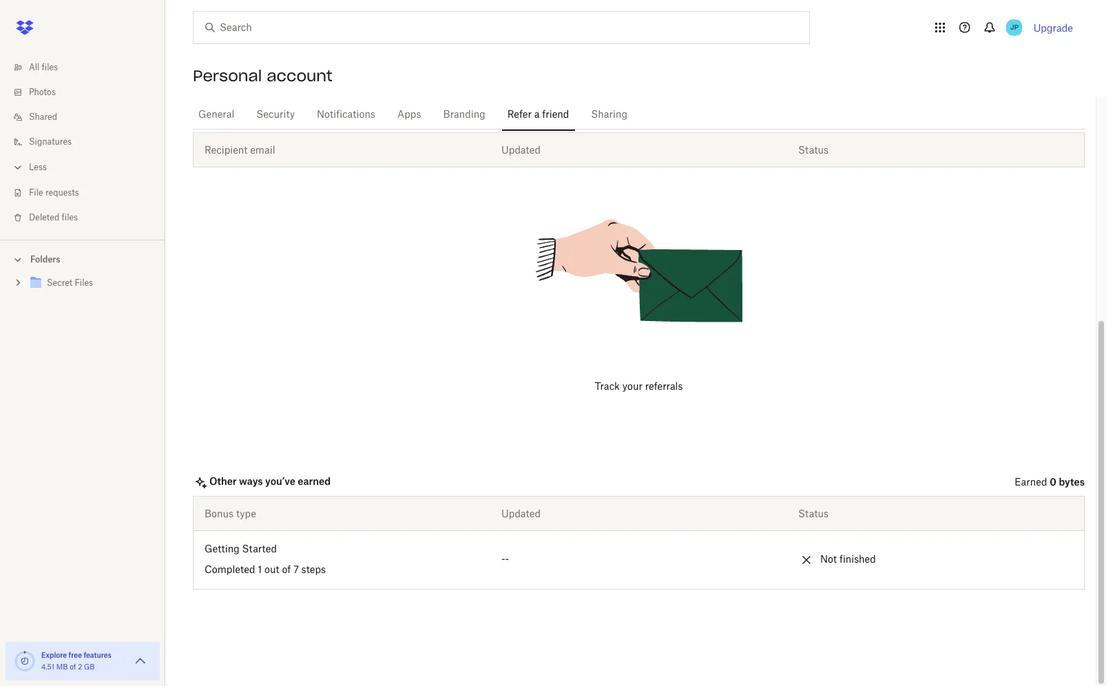 Task type: describe. For each thing, give the bounding box(es) containing it.
jp button
[[1004, 17, 1026, 39]]

dropbox image
[[11, 14, 39, 41]]

bonus type
[[205, 508, 256, 519]]

refer a friend
[[508, 110, 569, 120]]

general tab
[[193, 99, 240, 132]]

not finished
[[821, 555, 876, 565]]

explore free features 4.51 mb of 2 gb
[[41, 651, 112, 671]]

deleted files link
[[11, 205, 165, 230]]

notifications
[[317, 110, 375, 120]]

completed
[[205, 566, 255, 575]]

other ways you've earned
[[209, 475, 331, 487]]

upgrade link
[[1034, 22, 1073, 33]]

folders button
[[0, 249, 165, 269]]

files
[[75, 279, 93, 287]]

sharing tab
[[586, 99, 633, 132]]

photos link
[[11, 80, 165, 105]]

1 - from the left
[[502, 555, 505, 565]]

branding
[[443, 110, 486, 120]]

apps
[[398, 110, 421, 120]]

file requests link
[[11, 181, 165, 205]]

file requests
[[29, 189, 79, 197]]

explore
[[41, 651, 67, 659]]

email
[[250, 144, 275, 156]]

personal
[[193, 66, 262, 85]]

all files link
[[11, 55, 165, 80]]

1 vertical spatial referrals
[[645, 382, 683, 392]]

2 - from the left
[[505, 555, 509, 565]]

updated for recipient email
[[502, 144, 541, 156]]

sharing
[[591, 110, 628, 120]]

all
[[29, 63, 39, 72]]

quota usage element
[[14, 650, 36, 672]]

branding tab
[[438, 99, 491, 132]]

--
[[502, 555, 509, 565]]

file
[[29, 189, 43, 197]]

4.51
[[41, 664, 54, 671]]

recipient
[[205, 144, 248, 156]]

bytes
[[1059, 476, 1085, 488]]

not
[[821, 555, 837, 565]]

track your referrals
[[595, 382, 683, 392]]

status for bonus type
[[799, 508, 829, 519]]

shared
[[29, 113, 57, 121]]

steps
[[301, 566, 326, 575]]

getting started
[[205, 545, 277, 555]]

secret
[[47, 279, 72, 287]]

mb
[[56, 664, 68, 671]]

0 vertical spatial of
[[282, 566, 291, 575]]

earned
[[298, 475, 331, 487]]

list containing all files
[[0, 47, 165, 240]]

getting
[[205, 545, 240, 555]]

bonus
[[205, 508, 234, 519]]

jp
[[1010, 23, 1019, 32]]

from
[[209, 111, 234, 123]]

type
[[236, 508, 256, 519]]

notifications tab
[[311, 99, 381, 132]]

requests
[[45, 189, 79, 197]]



Task type: vqa. For each thing, say whether or not it's contained in the screenshot.
'File, _ Getting Started with Dropbox Paper.paper' row
no



Task type: locate. For each thing, give the bounding box(es) containing it.
1 vertical spatial updated
[[502, 508, 541, 519]]

signatures
[[29, 138, 72, 146]]

of inside explore free features 4.51 mb of 2 gb
[[70, 664, 76, 671]]

updated up --
[[502, 508, 541, 519]]

recipient email
[[205, 144, 275, 156]]

2
[[78, 664, 82, 671]]

1 vertical spatial of
[[70, 664, 76, 671]]

referrals
[[237, 111, 276, 123], [645, 382, 683, 392]]

files right all
[[42, 63, 58, 72]]

gb
[[84, 664, 95, 671]]

1 horizontal spatial of
[[282, 566, 291, 575]]

out
[[265, 566, 279, 575]]

free
[[69, 651, 82, 659]]

of
[[282, 566, 291, 575], [70, 664, 76, 671]]

features
[[84, 651, 112, 659]]

security
[[257, 110, 295, 120]]

other
[[209, 475, 237, 487]]

less
[[29, 163, 47, 172]]

1
[[258, 566, 262, 575]]

status for recipient email
[[799, 144, 829, 156]]

2 updated from the top
[[502, 508, 541, 519]]

0 vertical spatial files
[[42, 63, 58, 72]]

files right deleted
[[62, 214, 78, 222]]

files for all files
[[42, 63, 58, 72]]

personal account
[[193, 66, 333, 85]]

refer
[[508, 110, 532, 120]]

photos
[[29, 88, 56, 96]]

earned 0 bytes
[[1015, 476, 1085, 488]]

updated down refer
[[502, 144, 541, 156]]

finished
[[840, 555, 876, 565]]

refer a friend tab
[[502, 99, 575, 132]]

all files
[[29, 63, 58, 72]]

ways
[[239, 475, 263, 487]]

deleted
[[29, 214, 59, 222]]

2 status from the top
[[799, 508, 829, 519]]

status
[[799, 144, 829, 156], [799, 508, 829, 519]]

7
[[294, 566, 299, 575]]

referrals right your
[[645, 382, 683, 392]]

completed 1 out of 7 steps
[[205, 566, 326, 575]]

files inside all files link
[[42, 63, 58, 72]]

of left 2
[[70, 664, 76, 671]]

list
[[0, 47, 165, 240]]

from referrals
[[209, 111, 276, 123]]

0 vertical spatial status
[[799, 144, 829, 156]]

0 vertical spatial updated
[[502, 144, 541, 156]]

shared link
[[11, 105, 165, 130]]

files inside the deleted files "link"
[[62, 214, 78, 222]]

0 vertical spatial referrals
[[237, 111, 276, 123]]

your
[[623, 382, 643, 392]]

0 horizontal spatial files
[[42, 63, 58, 72]]

1 vertical spatial status
[[799, 508, 829, 519]]

1 horizontal spatial referrals
[[645, 382, 683, 392]]

secret files
[[47, 279, 93, 287]]

1 updated from the top
[[502, 144, 541, 156]]

upgrade
[[1034, 22, 1073, 33]]

referrals up email
[[237, 111, 276, 123]]

tab list containing general
[[193, 96, 1085, 132]]

updated
[[502, 144, 541, 156], [502, 508, 541, 519]]

0 horizontal spatial referrals
[[237, 111, 276, 123]]

tab list
[[193, 96, 1085, 132]]

signatures link
[[11, 130, 165, 154]]

1 horizontal spatial files
[[62, 214, 78, 222]]

you've
[[265, 475, 295, 487]]

secret files link
[[28, 274, 154, 293]]

folders
[[30, 254, 60, 265]]

earned
[[1015, 478, 1048, 488]]

apps tab
[[392, 99, 427, 132]]

files for deleted files
[[62, 214, 78, 222]]

0
[[1050, 476, 1057, 488]]

less image
[[11, 161, 25, 174]]

1 status from the top
[[799, 144, 829, 156]]

deleted files
[[29, 214, 78, 222]]

of left 7
[[282, 566, 291, 575]]

a
[[534, 110, 540, 120]]

track
[[595, 382, 620, 392]]

Search text field
[[220, 20, 781, 35]]

started
[[242, 545, 277, 555]]

-
[[502, 555, 505, 565], [505, 555, 509, 565]]

updated for bonus type
[[502, 508, 541, 519]]

security tab
[[251, 99, 300, 132]]

0 horizontal spatial of
[[70, 664, 76, 671]]

account
[[267, 66, 333, 85]]

1 vertical spatial files
[[62, 214, 78, 222]]

general
[[198, 110, 234, 120]]

files
[[42, 63, 58, 72], [62, 214, 78, 222]]

friend
[[542, 110, 569, 120]]



